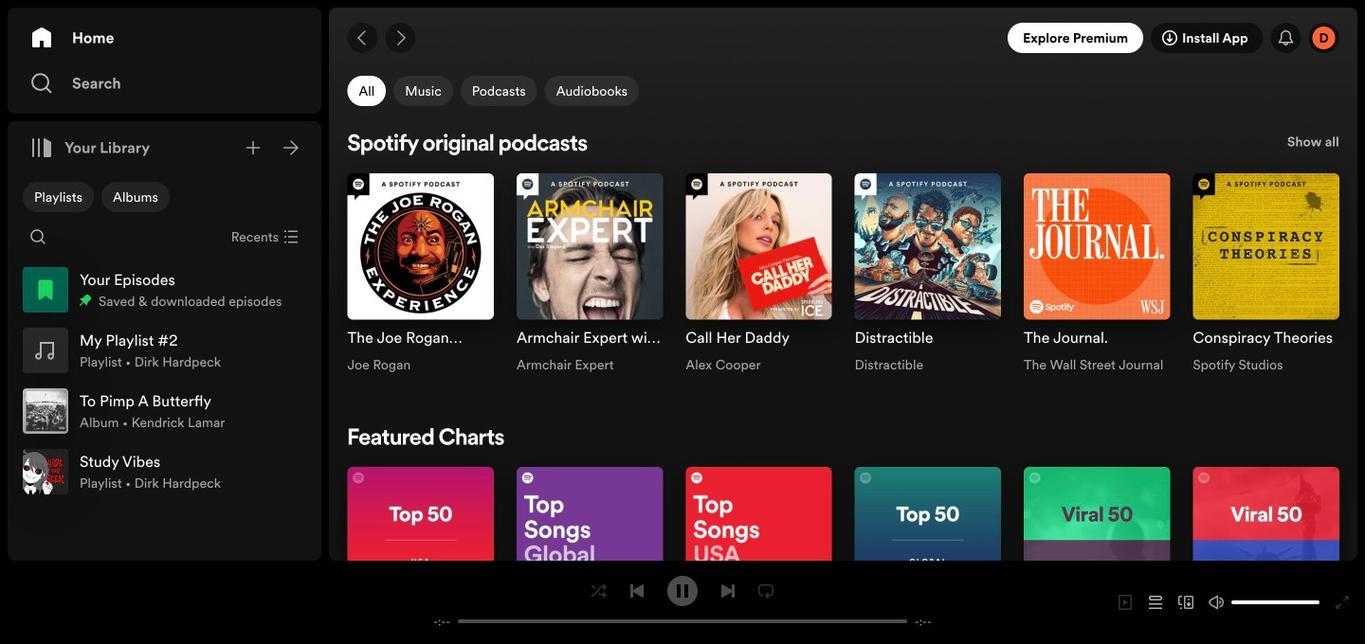 Task type: locate. For each thing, give the bounding box(es) containing it.
volume high image
[[1209, 595, 1224, 610]]

none search field inside main element
[[23, 222, 53, 252]]

spotify original podcasts element
[[336, 129, 1350, 385]]

what's new image
[[1278, 30, 1294, 46]]

None search field
[[23, 222, 53, 252]]

previous image
[[629, 584, 645, 599]]

enable shuffle image
[[592, 584, 607, 599]]

player controls element
[[413, 576, 952, 630]]

Disable repeat checkbox
[[751, 576, 781, 606]]

next image
[[720, 584, 736, 599]]

search in your library image
[[30, 229, 46, 245]]

group
[[336, 162, 505, 385], [505, 162, 674, 385], [674, 162, 843, 385], [843, 162, 1012, 385], [1012, 162, 1181, 385], [1181, 162, 1350, 385], [15, 260, 314, 320], [15, 320, 314, 381], [15, 381, 314, 442], [15, 442, 314, 502]]

disable repeat image
[[758, 584, 774, 599]]

main element
[[8, 8, 321, 561]]

None checkbox
[[23, 182, 94, 212], [101, 182, 170, 212], [23, 182, 94, 212], [101, 182, 170, 212]]



Task type: vqa. For each thing, say whether or not it's contained in the screenshot.
New to the right
no



Task type: describe. For each thing, give the bounding box(es) containing it.
go back image
[[355, 30, 370, 46]]

Recents, List view field
[[216, 222, 310, 252]]

Podcasts checkbox
[[460, 76, 537, 106]]

go forward image
[[393, 30, 408, 46]]

Audiobooks checkbox
[[545, 76, 639, 106]]

Music checkbox
[[394, 76, 453, 106]]

top bar and user menu element
[[329, 8, 1357, 68]]

All checkbox
[[347, 76, 386, 106]]

featured charts element
[[336, 423, 1350, 645]]

pause image
[[675, 584, 690, 599]]



